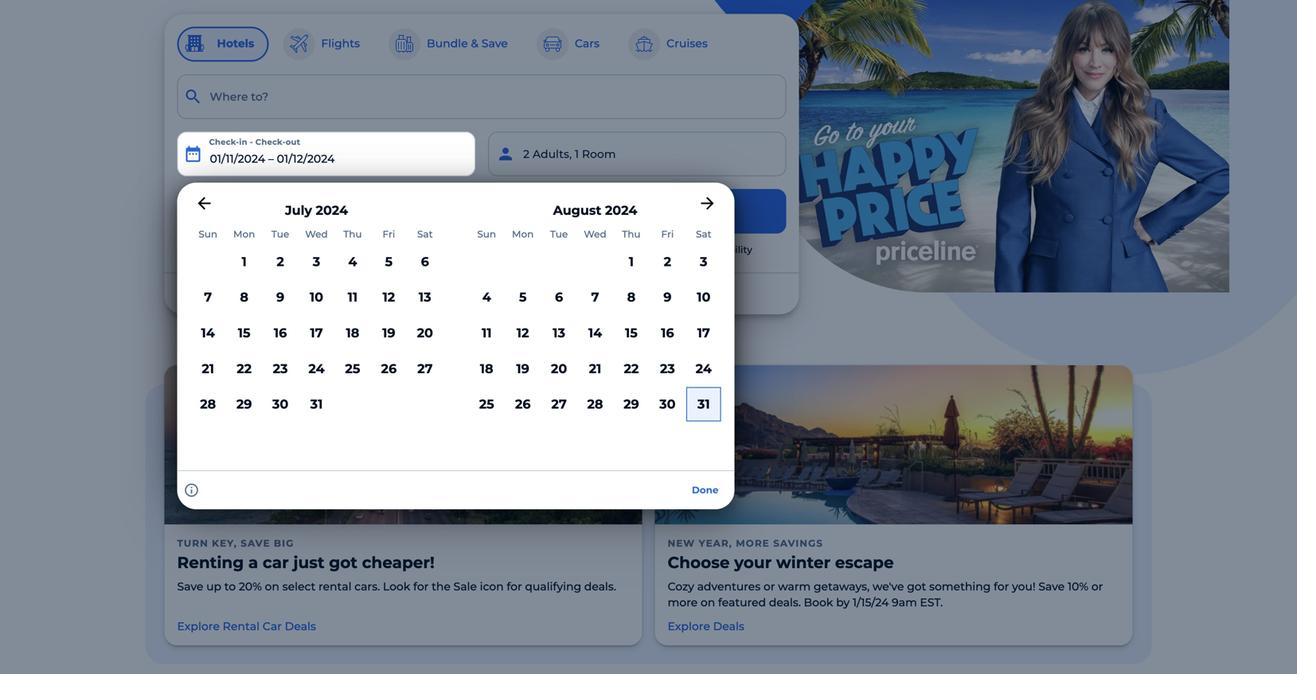 Task type: vqa. For each thing, say whether or not it's contained in the screenshot.
2nd 29 button from the right
yes



Task type: describe. For each thing, give the bounding box(es) containing it.
23 button for august 2024
[[650, 351, 686, 387]]

cozy
[[668, 580, 695, 594]]

book a hotel with free cancellation for flexibility
[[522, 244, 753, 256]]

sale
[[454, 580, 477, 594]]

renting
[[177, 553, 244, 573]]

18 button for july 2024
[[335, 315, 371, 351]]

10 for july 2024
[[310, 290, 323, 305]]

$625
[[598, 287, 625, 301]]

explore for choose your winter escape
[[668, 620, 711, 634]]

select
[[282, 580, 316, 594]]

escape
[[835, 553, 894, 573]]

cars button
[[535, 27, 614, 62]]

sun for july
[[199, 229, 218, 240]]

3 button for august 2024
[[686, 244, 722, 280]]

8 button for july 2024
[[226, 280, 262, 315]]

31 button for july 2024
[[299, 387, 335, 423]]

20 button for july 2024
[[407, 315, 443, 351]]

just
[[293, 553, 325, 573]]

21 button for july
[[190, 351, 226, 387]]

flexibility
[[709, 244, 753, 256]]

flights button
[[281, 27, 374, 62]]

to inside turn key, save big renting a car just got cheaper! save up to 20% on select rental cars. look for the sale icon for qualifying deals.
[[224, 580, 236, 594]]

2 or from the left
[[1092, 580, 1104, 594]]

1 for july 2024
[[242, 254, 247, 270]]

14 for july
[[201, 325, 215, 341]]

1 horizontal spatial up
[[565, 287, 581, 301]]

done button
[[683, 478, 729, 504]]

book for book all of your hotels at once and save up to $625
[[339, 287, 369, 301]]

show august 2024 image
[[698, 194, 717, 213]]

15 for august 2024
[[625, 325, 638, 341]]

choose
[[668, 553, 730, 573]]

save inside new year, more savings choose your winter escape cozy adventures or warm getaways, we've got something for you! save 10% or more on featured deals. book by 1/15/24 9am est.
[[1039, 580, 1065, 594]]

16 button for august 2024
[[650, 315, 686, 351]]

13 button for july 2024
[[407, 280, 443, 315]]

getaways,
[[814, 580, 870, 594]]

featured
[[718, 596, 766, 610]]

1 button for august 2024
[[614, 244, 650, 280]]

2 button for august 2024
[[650, 244, 686, 280]]

up inside turn key, save big renting a car just got cheaper! save up to 20% on select rental cars. look for the sale icon for qualifying deals.
[[206, 580, 222, 594]]

traveler selection text field
[[488, 132, 787, 177]]

july
[[285, 203, 312, 218]]

12 for july 2024
[[383, 290, 395, 305]]

on inside turn key, save big renting a car just got cheaper! save up to 20% on select rental cars. look for the sale icon for qualifying deals.
[[265, 580, 280, 594]]

22 for july 2024
[[237, 361, 252, 377]]

28 button for august
[[577, 387, 614, 423]]

4 for august 2024
[[483, 290, 491, 305]]

26 button for july 2024
[[371, 351, 407, 387]]

29 button for july 2024
[[226, 387, 262, 423]]

you!
[[1012, 580, 1036, 594]]

14 button for august
[[577, 315, 614, 351]]

august 2024
[[553, 203, 638, 218]]

savings
[[774, 538, 824, 550]]

31 for august 2024
[[698, 397, 710, 412]]

add
[[323, 206, 343, 217]]

17 for july 2024
[[310, 325, 323, 341]]

0 vertical spatial your
[[402, 287, 427, 301]]

19 button for august 2024
[[505, 351, 541, 387]]

done
[[692, 485, 719, 496]]

+
[[254, 205, 261, 218]]

13 for august 2024
[[553, 325, 566, 341]]

4 button for july 2024
[[335, 244, 371, 280]]

types of travel tab list
[[177, 27, 787, 62]]

26 button for august 2024
[[505, 387, 541, 423]]

once
[[482, 287, 510, 301]]

21 for july
[[202, 361, 214, 377]]

17 for august 2024
[[698, 325, 710, 341]]

at
[[468, 287, 479, 301]]

10 button for august 2024
[[686, 280, 722, 315]]

thu for july 2024
[[344, 229, 362, 240]]

5 for july 2024
[[385, 254, 393, 270]]

2024 for august 2024
[[605, 203, 638, 218]]

8 for july 2024
[[240, 290, 248, 305]]

book for book a hotel with free cancellation for flexibility
[[522, 244, 548, 256]]

turn
[[177, 538, 209, 550]]

22 for august 2024
[[624, 361, 639, 377]]

free
[[610, 244, 629, 256]]

19 button for july 2024
[[371, 315, 407, 351]]

adventures
[[698, 580, 761, 594]]

6 for july 2024
[[421, 254, 429, 270]]

hotels button
[[177, 27, 269, 62]]

22 button for august 2024
[[614, 351, 650, 387]]

car inside turn key, save big renting a car just got cheaper! save up to 20% on select rental cars. look for the sale icon for qualifying deals.
[[263, 553, 289, 573]]

16 for july 2024
[[274, 325, 287, 341]]

18 for july 2024
[[346, 325, 360, 341]]

bundle & save
[[427, 36, 508, 50]]

11 for july 2024
[[348, 290, 358, 305]]

8 button for august 2024
[[614, 280, 650, 315]]

cruises
[[667, 36, 708, 50]]

save
[[241, 538, 270, 550]]

1/15/24
[[853, 596, 889, 610]]

look
[[383, 580, 411, 594]]

7 button for august
[[577, 280, 614, 315]]

24 for august 2024
[[696, 361, 712, 377]]

a for car
[[346, 206, 352, 217]]

1 for august 2024
[[629, 254, 634, 270]]

save right + in the left top of the page
[[264, 205, 292, 218]]

21 for august
[[589, 361, 602, 377]]

3 for july 2024
[[313, 254, 320, 270]]

15 button for august 2024
[[614, 315, 650, 351]]

explore deals
[[668, 620, 745, 634]]

24 for july 2024
[[309, 361, 325, 377]]

wed for august
[[584, 229, 607, 240]]

warm
[[778, 580, 811, 594]]

the
[[432, 580, 451, 594]]

and
[[513, 287, 534, 301]]

all
[[372, 287, 385, 301]]

16 button for july 2024
[[262, 315, 299, 351]]

12 for august 2024
[[517, 325, 529, 341]]

qualifying
[[525, 580, 582, 594]]

10%
[[1068, 580, 1089, 594]]

0 vertical spatial to
[[584, 287, 595, 301]]

5 button for august 2024
[[505, 280, 541, 315]]

cruises button
[[627, 27, 722, 62]]

31 for july 2024
[[310, 397, 323, 412]]

9am
[[892, 596, 917, 610]]

3 button for july 2024
[[299, 244, 335, 280]]

3 for august 2024
[[700, 254, 708, 270]]

sat for july 2024
[[417, 229, 433, 240]]

explore deals link
[[668, 620, 1120, 634]]

more
[[736, 538, 770, 550]]

we've
[[873, 580, 904, 594]]

deals. inside new year, more savings choose your winter escape cozy adventures or warm getaways, we've got something for you! save 10% or more on featured deals. book by 1/15/24 9am est.
[[769, 596, 801, 610]]

29 button for august 2024
[[614, 387, 650, 423]]

27 for july 2024
[[417, 361, 433, 377]]

find
[[586, 204, 616, 219]]

13 button for august 2024
[[541, 315, 577, 351]]

rental
[[319, 580, 352, 594]]

18 for august 2024
[[480, 361, 494, 377]]

rental
[[223, 620, 260, 634]]

for right 'icon'
[[507, 580, 522, 594]]

9 button for august 2024
[[650, 280, 686, 315]]

cheaper!
[[362, 553, 435, 573]]

car
[[263, 620, 282, 634]]

for left flexibility at the top of page
[[693, 244, 707, 256]]

24 button for july 2024
[[299, 351, 335, 387]]

hotel
[[653, 204, 689, 219]]

key,
[[212, 538, 237, 550]]

19 for august 2024
[[517, 361, 530, 377]]

big
[[274, 538, 294, 550]]

year,
[[699, 538, 733, 550]]

with
[[586, 244, 608, 256]]

est.
[[920, 596, 943, 610]]

&
[[471, 36, 479, 50]]

of
[[388, 287, 399, 301]]

hotels
[[430, 287, 465, 301]]



Task type: locate. For each thing, give the bounding box(es) containing it.
2 28 button from the left
[[577, 387, 614, 423]]

2 for july 2024
[[277, 254, 284, 270]]

11 button for july 2024
[[335, 280, 371, 315]]

2 30 from the left
[[660, 397, 676, 412]]

10 button down flexibility at the top of page
[[686, 280, 722, 315]]

deals.
[[585, 580, 616, 594], [769, 596, 801, 610]]

bundle
[[427, 36, 468, 50], [209, 205, 251, 218]]

0 vertical spatial on
[[265, 580, 280, 594]]

1 10 from the left
[[310, 290, 323, 305]]

1 14 from the left
[[201, 325, 215, 341]]

book inside new year, more savings choose your winter escape cozy adventures or warm getaways, we've got something for you! save 10% or more on featured deals. book by 1/15/24 9am est.
[[804, 596, 834, 610]]

2 2024 from the left
[[605, 203, 638, 218]]

7 for july
[[204, 290, 212, 305]]

deals. right qualifying
[[585, 580, 616, 594]]

1 22 from the left
[[237, 361, 252, 377]]

1 fri from the left
[[383, 229, 395, 240]]

more
[[668, 596, 698, 610]]

3 button down july 2024
[[299, 244, 335, 280]]

0 horizontal spatial 6
[[421, 254, 429, 270]]

29 button
[[226, 387, 262, 423], [614, 387, 650, 423]]

2 button right free in the left of the page
[[650, 244, 686, 280]]

bundle & save button
[[387, 27, 522, 62]]

20 for july 2024
[[417, 325, 433, 341]]

30 for august 2024
[[660, 397, 676, 412]]

26 for august 2024
[[515, 397, 531, 412]]

6 for august 2024
[[555, 290, 563, 305]]

1 horizontal spatial 3 button
[[686, 244, 722, 280]]

0 horizontal spatial to
[[224, 580, 236, 594]]

1 8 button from the left
[[226, 280, 262, 315]]

wed up with
[[584, 229, 607, 240]]

deals
[[285, 620, 316, 634], [714, 620, 745, 634]]

0 horizontal spatial 28 button
[[190, 387, 226, 423]]

1 tue from the left
[[272, 229, 289, 240]]

your inside new year, more savings choose your winter escape cozy adventures or warm getaways, we've got something for you! save 10% or more on featured deals. book by 1/15/24 9am est.
[[735, 553, 772, 573]]

2 14 from the left
[[589, 325, 602, 341]]

19 down of
[[382, 325, 396, 341]]

by
[[837, 596, 850, 610]]

15 for july 2024
[[238, 325, 251, 341]]

2 24 from the left
[[696, 361, 712, 377]]

thu up book a hotel with free cancellation for flexibility in the top of the page
[[622, 229, 641, 240]]

10 left all
[[310, 290, 323, 305]]

car down big
[[263, 553, 289, 573]]

0 horizontal spatial 5 button
[[371, 244, 407, 280]]

deals down featured on the right of page
[[714, 620, 745, 634]]

1 horizontal spatial car
[[355, 206, 370, 217]]

mon for august 2024
[[512, 229, 534, 240]]

1 horizontal spatial 8 button
[[614, 280, 650, 315]]

11 button left all
[[335, 280, 371, 315]]

1 horizontal spatial 8
[[627, 290, 636, 305]]

2 17 button from the left
[[686, 315, 722, 351]]

0 horizontal spatial 1
[[242, 254, 247, 270]]

19 button down and
[[505, 351, 541, 387]]

1 thu from the left
[[344, 229, 362, 240]]

got inside turn key, save big renting a car just got cheaper! save up to 20% on select rental cars. look for the sale icon for qualifying deals.
[[329, 553, 358, 573]]

up right save
[[565, 287, 581, 301]]

2 2 from the left
[[664, 254, 672, 270]]

0 vertical spatial 19
[[382, 325, 396, 341]]

tue
[[272, 229, 289, 240], [550, 229, 568, 240]]

2 8 button from the left
[[614, 280, 650, 315]]

2 fri from the left
[[662, 229, 674, 240]]

0 horizontal spatial 17
[[310, 325, 323, 341]]

2 17 from the left
[[698, 325, 710, 341]]

fri
[[383, 229, 395, 240], [662, 229, 674, 240]]

2 mon from the left
[[512, 229, 534, 240]]

6 button up hotels
[[407, 244, 443, 280]]

for
[[693, 244, 707, 256], [413, 580, 429, 594], [507, 580, 522, 594], [994, 580, 1010, 594]]

1 wed from the left
[[305, 229, 328, 240]]

25 button for july 2024
[[335, 351, 371, 387]]

1 3 from the left
[[313, 254, 320, 270]]

explore left rental
[[177, 620, 220, 634]]

1 horizontal spatial 9 button
[[650, 280, 686, 315]]

5 up of
[[385, 254, 393, 270]]

28 button for july
[[190, 387, 226, 423]]

up down renting at the left bottom of page
[[206, 580, 222, 594]]

1 31 button from the left
[[299, 387, 335, 423]]

2 sat from the left
[[696, 229, 712, 240]]

2 23 button from the left
[[650, 351, 686, 387]]

0 horizontal spatial 3
[[313, 254, 320, 270]]

19 down and
[[517, 361, 530, 377]]

17 button for july 2024
[[299, 315, 335, 351]]

2 22 from the left
[[624, 361, 639, 377]]

0 horizontal spatial 23 button
[[262, 351, 299, 387]]

0 horizontal spatial deals.
[[585, 580, 616, 594]]

0 vertical spatial 20
[[417, 325, 433, 341]]

0 horizontal spatial 20 button
[[407, 315, 443, 351]]

1 horizontal spatial thu
[[622, 229, 641, 240]]

28 for july
[[200, 397, 216, 412]]

1 horizontal spatial 13
[[553, 325, 566, 341]]

0 horizontal spatial 4 button
[[335, 244, 371, 280]]

sun down show may 2024 icon
[[199, 229, 218, 240]]

1 24 button from the left
[[299, 351, 335, 387]]

1 10 button from the left
[[299, 280, 335, 315]]

10
[[310, 290, 323, 305], [697, 290, 711, 305]]

1 horizontal spatial 25
[[479, 397, 494, 412]]

2 16 button from the left
[[650, 315, 686, 351]]

1 2 from the left
[[277, 254, 284, 270]]

0 horizontal spatial 21
[[202, 361, 214, 377]]

mon down bundle + save
[[233, 229, 255, 240]]

mon
[[233, 229, 255, 240], [512, 229, 534, 240]]

1 30 button from the left
[[262, 387, 299, 423]]

to left $625
[[584, 287, 595, 301]]

2 3 from the left
[[700, 254, 708, 270]]

0 horizontal spatial 9 button
[[262, 280, 299, 315]]

2 31 from the left
[[698, 397, 710, 412]]

30 button
[[262, 387, 299, 423], [650, 387, 686, 423]]

0 horizontal spatial 2024
[[316, 203, 348, 218]]

0 horizontal spatial 25 button
[[335, 351, 371, 387]]

20 down save
[[551, 361, 567, 377]]

1 horizontal spatial 15
[[625, 325, 638, 341]]

20%
[[239, 580, 262, 594]]

0 horizontal spatial a
[[248, 553, 258, 573]]

on inside new year, more savings choose your winter escape cozy adventures or warm getaways, we've got something for you! save 10% or more on featured deals. book by 1/15/24 9am est.
[[701, 596, 716, 610]]

2 21 button from the left
[[577, 351, 614, 387]]

1 horizontal spatial 31
[[698, 397, 710, 412]]

deals. down warm
[[769, 596, 801, 610]]

20 down hotels
[[417, 325, 433, 341]]

2 29 button from the left
[[614, 387, 650, 423]]

thu for august 2024
[[622, 229, 641, 240]]

0 horizontal spatial 18 button
[[335, 315, 371, 351]]

31 button
[[299, 387, 335, 423], [686, 387, 722, 423]]

6 right and
[[555, 290, 563, 305]]

a inside turn key, save big renting a car just got cheaper! save up to 20% on select rental cars. look for the sale icon for qualifying deals.
[[248, 553, 258, 573]]

2 horizontal spatial book
[[804, 596, 834, 610]]

1 horizontal spatial 2024
[[605, 203, 638, 218]]

icon
[[480, 580, 504, 594]]

Check-in - Check-out field
[[177, 132, 476, 177]]

13 for july 2024
[[419, 290, 431, 305]]

1 28 button from the left
[[190, 387, 226, 423]]

0 vertical spatial 5
[[385, 254, 393, 270]]

5 button for july 2024
[[371, 244, 407, 280]]

0 horizontal spatial 4
[[348, 254, 357, 270]]

12 button down and
[[505, 315, 541, 351]]

8 for august 2024
[[627, 290, 636, 305]]

17 button for august 2024
[[686, 315, 722, 351]]

0 horizontal spatial 27
[[417, 361, 433, 377]]

25 for july 2024
[[345, 361, 360, 377]]

11 button for august 2024
[[469, 315, 505, 351]]

0 horizontal spatial 15 button
[[226, 315, 262, 351]]

turn key, save big renting a car just got cheaper! save up to 20% on select rental cars. look for the sale icon for qualifying deals.
[[177, 538, 616, 594]]

0 vertical spatial car
[[355, 206, 370, 217]]

bundle left &
[[427, 36, 468, 50]]

1 2 button from the left
[[262, 244, 299, 280]]

4 down add a car
[[348, 254, 357, 270]]

0 vertical spatial 18
[[346, 325, 360, 341]]

1 1 button from the left
[[226, 244, 262, 280]]

thu down add a car
[[344, 229, 362, 240]]

explore rental car deals
[[177, 620, 316, 634]]

save inside turn key, save big renting a car just got cheaper! save up to 20% on select rental cars. look for the sale icon for qualifying deals.
[[177, 580, 203, 594]]

1 vertical spatial 25
[[479, 397, 494, 412]]

book left hotel
[[522, 244, 548, 256]]

hotel
[[559, 244, 583, 256]]

on
[[265, 580, 280, 594], [701, 596, 716, 610]]

2024 for july 2024
[[316, 203, 348, 218]]

1 horizontal spatial 29 button
[[614, 387, 650, 423]]

0 horizontal spatial 22
[[237, 361, 252, 377]]

23
[[273, 361, 288, 377], [660, 361, 675, 377]]

2 for august 2024
[[664, 254, 672, 270]]

0 horizontal spatial or
[[764, 580, 775, 594]]

deals right car
[[285, 620, 316, 634]]

explore down more
[[668, 620, 711, 634]]

2 15 from the left
[[625, 325, 638, 341]]

20 for august 2024
[[551, 361, 567, 377]]

sat down show august 2024 image
[[696, 229, 712, 240]]

7 button for july
[[190, 280, 226, 315]]

1 vertical spatial 6
[[555, 290, 563, 305]]

mon up and
[[512, 229, 534, 240]]

2 7 button from the left
[[577, 280, 614, 315]]

11 for august 2024
[[482, 325, 492, 341]]

1 horizontal spatial 13 button
[[541, 315, 577, 351]]

0 horizontal spatial 5
[[385, 254, 393, 270]]

0 horizontal spatial 9
[[276, 290, 285, 305]]

17 button
[[299, 315, 335, 351], [686, 315, 722, 351]]

fri up of
[[383, 229, 395, 240]]

save inside bundle & save button
[[482, 36, 508, 50]]

26 for july 2024
[[381, 361, 397, 377]]

None field
[[177, 75, 787, 119]]

15 button for july 2024
[[226, 315, 262, 351]]

1 vertical spatial car
[[263, 553, 289, 573]]

tue for august 2024
[[550, 229, 568, 240]]

flights
[[321, 36, 360, 50]]

30 button for july 2024
[[262, 387, 299, 423]]

1 8 from the left
[[240, 290, 248, 305]]

1 9 button from the left
[[262, 280, 299, 315]]

1 29 button from the left
[[226, 387, 262, 423]]

new year, more savings choose your winter escape cozy adventures or warm getaways, we've got something for you! save 10% or more on featured deals. book by 1/15/24 9am est.
[[668, 538, 1104, 610]]

1 horizontal spatial 23
[[660, 361, 675, 377]]

august
[[553, 203, 602, 218]]

26 button
[[371, 351, 407, 387], [505, 387, 541, 423]]

0 vertical spatial 4
[[348, 254, 357, 270]]

got up the rental
[[329, 553, 358, 573]]

explore rental car deals link
[[177, 620, 630, 634]]

save
[[537, 287, 562, 301]]

or right 10%
[[1092, 580, 1104, 594]]

1 horizontal spatial 14
[[589, 325, 602, 341]]

13 button down save
[[541, 315, 577, 351]]

for left the
[[413, 580, 429, 594]]

1 24 from the left
[[309, 361, 325, 377]]

1 horizontal spatial 5
[[519, 290, 527, 305]]

1 17 from the left
[[310, 325, 323, 341]]

2 tue from the left
[[550, 229, 568, 240]]

1 right with
[[629, 254, 634, 270]]

30 button for august 2024
[[650, 387, 686, 423]]

add a car
[[320, 206, 370, 217]]

4 button down add a car
[[335, 244, 371, 280]]

save right &
[[482, 36, 508, 50]]

20
[[417, 325, 433, 341], [551, 361, 567, 377]]

1 30 from the left
[[272, 397, 289, 412]]

28
[[200, 397, 216, 412], [587, 397, 603, 412]]

1 29 from the left
[[236, 397, 252, 412]]

5 left save
[[519, 290, 527, 305]]

1 horizontal spatial wed
[[584, 229, 607, 240]]

1 button down bundle + save
[[226, 244, 262, 280]]

12 button for july 2024
[[371, 280, 407, 315]]

0 vertical spatial 12
[[383, 290, 395, 305]]

11 down book all of your hotels at once and save up to $625 link on the top left of page
[[482, 325, 492, 341]]

car
[[355, 206, 370, 217], [263, 553, 289, 573]]

14 for august
[[589, 325, 602, 341]]

25 for august 2024
[[479, 397, 494, 412]]

24 button
[[299, 351, 335, 387], [686, 351, 722, 387]]

12
[[383, 290, 395, 305], [517, 325, 529, 341]]

0 horizontal spatial 24
[[309, 361, 325, 377]]

cars
[[575, 36, 600, 50]]

0 horizontal spatial 29 button
[[226, 387, 262, 423]]

13 right of
[[419, 290, 431, 305]]

4 right at
[[483, 290, 491, 305]]

1 explore from the left
[[177, 620, 220, 634]]

10 button
[[299, 280, 335, 315], [686, 280, 722, 315]]

1 button for july 2024
[[226, 244, 262, 280]]

fri up cancellation on the top of the page
[[662, 229, 674, 240]]

12 left hotels
[[383, 290, 395, 305]]

Where to? field
[[177, 75, 787, 119]]

10 button left all
[[299, 280, 335, 315]]

1 horizontal spatial 18 button
[[469, 351, 505, 387]]

23 button for july 2024
[[262, 351, 299, 387]]

2 31 button from the left
[[686, 387, 722, 423]]

july 2024
[[285, 203, 348, 218]]

1 17 button from the left
[[299, 315, 335, 351]]

2 14 button from the left
[[577, 315, 614, 351]]

2 8 from the left
[[627, 290, 636, 305]]

1 7 button from the left
[[190, 280, 226, 315]]

2 28 from the left
[[587, 397, 603, 412]]

deals. inside turn key, save big renting a car just got cheaper! save up to 20% on select rental cars. look for the sale icon for qualifying deals.
[[585, 580, 616, 594]]

tue up hotel
[[550, 229, 568, 240]]

22 button for july 2024
[[226, 351, 262, 387]]

11 left all
[[348, 290, 358, 305]]

11
[[348, 290, 358, 305], [482, 325, 492, 341]]

book left all
[[339, 287, 369, 301]]

winter
[[777, 553, 831, 573]]

2 10 button from the left
[[686, 280, 722, 315]]

bundle for bundle + save
[[209, 205, 251, 218]]

0 horizontal spatial 20
[[417, 325, 433, 341]]

1 horizontal spatial 28 button
[[577, 387, 614, 423]]

a for hotel
[[550, 244, 556, 256]]

2 1 from the left
[[629, 254, 634, 270]]

0 horizontal spatial 17 button
[[299, 315, 335, 351]]

sat
[[417, 229, 433, 240], [696, 229, 712, 240]]

1 mon from the left
[[233, 229, 255, 240]]

2 thu from the left
[[622, 229, 641, 240]]

sat up hotels
[[417, 229, 433, 240]]

1 horizontal spatial mon
[[512, 229, 534, 240]]

6 button for august 2024
[[541, 280, 577, 315]]

1 28 from the left
[[200, 397, 216, 412]]

22 button
[[226, 351, 262, 387], [614, 351, 650, 387]]

save down renting at the left bottom of page
[[177, 580, 203, 594]]

hotels
[[217, 36, 254, 50]]

sun up book all of your hotels at once and save up to $625
[[477, 229, 496, 240]]

0 vertical spatial 6
[[421, 254, 429, 270]]

your down more
[[735, 553, 772, 573]]

4 button left and
[[469, 280, 505, 315]]

1 7 from the left
[[204, 290, 212, 305]]

your
[[619, 204, 650, 219]]

book left by
[[804, 596, 834, 610]]

2 24 button from the left
[[686, 351, 722, 387]]

0 horizontal spatial got
[[329, 553, 358, 573]]

1 16 from the left
[[274, 325, 287, 341]]

16 button
[[262, 315, 299, 351], [650, 315, 686, 351]]

1 sun from the left
[[199, 229, 218, 240]]

1 horizontal spatial 2
[[664, 254, 672, 270]]

6 button
[[407, 244, 443, 280], [541, 280, 577, 315]]

1 vertical spatial 4
[[483, 290, 491, 305]]

got
[[329, 553, 358, 573], [907, 580, 927, 594]]

24 button for august 2024
[[686, 351, 722, 387]]

2 button down july
[[262, 244, 299, 280]]

show may 2024 image
[[195, 194, 214, 213]]

28 for august
[[587, 397, 603, 412]]

16 for august 2024
[[661, 325, 674, 341]]

23 for august 2024
[[660, 361, 675, 377]]

a down the save
[[248, 553, 258, 573]]

4 button
[[335, 244, 371, 280], [469, 280, 505, 315]]

3 left flexibility at the top of page
[[700, 254, 708, 270]]

3 down july 2024
[[313, 254, 320, 270]]

wed down july 2024
[[305, 229, 328, 240]]

cancellation
[[632, 244, 691, 256]]

bundle + save
[[209, 205, 292, 218]]

9 for august 2024
[[664, 290, 672, 305]]

31
[[310, 397, 323, 412], [698, 397, 710, 412]]

3 button down show august 2024 image
[[686, 244, 722, 280]]

18 button for august 2024
[[469, 351, 505, 387]]

0 horizontal spatial on
[[265, 580, 280, 594]]

12 button left hotels
[[371, 280, 407, 315]]

17
[[310, 325, 323, 341], [698, 325, 710, 341]]

save left 10%
[[1039, 580, 1065, 594]]

1 horizontal spatial 28
[[587, 397, 603, 412]]

2 10 from the left
[[697, 290, 711, 305]]

save
[[482, 36, 508, 50], [264, 205, 292, 218], [177, 580, 203, 594], [1039, 580, 1065, 594]]

book all of your hotels at once and save up to $625 link
[[339, 286, 625, 302]]

2 1 button from the left
[[614, 244, 650, 280]]

your right of
[[402, 287, 427, 301]]

sun
[[199, 229, 218, 240], [477, 229, 496, 240]]

1 16 button from the left
[[262, 315, 299, 351]]

6 up book all of your hotels at once and save up to $625
[[421, 254, 429, 270]]

0 horizontal spatial car
[[263, 553, 289, 573]]

1 horizontal spatial 23 button
[[650, 351, 686, 387]]

18 button
[[335, 315, 371, 351], [469, 351, 505, 387]]

1 31 from the left
[[310, 397, 323, 412]]

2 23 from the left
[[660, 361, 675, 377]]

2 22 button from the left
[[614, 351, 650, 387]]

13 down save
[[553, 325, 566, 341]]

27 for august 2024
[[552, 397, 567, 412]]

or
[[764, 580, 775, 594], [1092, 580, 1104, 594]]

24
[[309, 361, 325, 377], [696, 361, 712, 377]]

1 vertical spatial 11
[[482, 325, 492, 341]]

got up 9am
[[907, 580, 927, 594]]

1 button right with
[[614, 244, 650, 280]]

2 sun from the left
[[477, 229, 496, 240]]

1 sat from the left
[[417, 229, 433, 240]]

0 horizontal spatial thu
[[344, 229, 362, 240]]

wed for july
[[305, 229, 328, 240]]

mon for july 2024
[[233, 229, 255, 240]]

find your hotel
[[586, 204, 689, 219]]

2 vertical spatial book
[[804, 596, 834, 610]]

21
[[202, 361, 214, 377], [589, 361, 602, 377]]

1 horizontal spatial 11
[[482, 325, 492, 341]]

2 7 from the left
[[592, 290, 599, 305]]

1 21 from the left
[[202, 361, 214, 377]]

1 9 from the left
[[276, 290, 285, 305]]

1 horizontal spatial 6
[[555, 290, 563, 305]]

4 button for august 2024
[[469, 280, 505, 315]]

1 21 button from the left
[[190, 351, 226, 387]]

book all of your hotels at once and save up to $625
[[339, 287, 625, 301]]

1 23 from the left
[[273, 361, 288, 377]]

12 down and
[[517, 325, 529, 341]]

1 down bundle + save
[[242, 254, 247, 270]]

1 vertical spatial 12
[[517, 325, 529, 341]]

13 button
[[407, 280, 443, 315], [541, 315, 577, 351]]

20 button down hotels
[[407, 315, 443, 351]]

2 explore from the left
[[668, 620, 711, 634]]

25 button
[[335, 351, 371, 387], [469, 387, 505, 423]]

2 button for july 2024
[[262, 244, 299, 280]]

19 button down of
[[371, 315, 407, 351]]

2 down bundle + save
[[277, 254, 284, 270]]

10 for august 2024
[[697, 290, 711, 305]]

1 vertical spatial bundle
[[209, 205, 251, 218]]

something
[[930, 580, 991, 594]]

1 2024 from the left
[[316, 203, 348, 218]]

10 button for july 2024
[[299, 280, 335, 315]]

1 23 button from the left
[[262, 351, 299, 387]]

1 15 from the left
[[238, 325, 251, 341]]

1 3 button from the left
[[299, 244, 335, 280]]

0 horizontal spatial deals
[[285, 620, 316, 634]]

0 horizontal spatial 2 button
[[262, 244, 299, 280]]

2 15 button from the left
[[614, 315, 650, 351]]

tue down july
[[272, 229, 289, 240]]

1 horizontal spatial 17 button
[[686, 315, 722, 351]]

27 button for july 2024
[[407, 351, 443, 387]]

bundle inside button
[[427, 36, 468, 50]]

car right the add
[[355, 206, 370, 217]]

1 vertical spatial 19
[[517, 361, 530, 377]]

0 horizontal spatial 24 button
[[299, 351, 335, 387]]

20 button down save
[[541, 351, 577, 387]]

bundle left + in the left top of the page
[[209, 205, 251, 218]]

1 horizontal spatial tue
[[550, 229, 568, 240]]

2 30 button from the left
[[650, 387, 686, 423]]

2 3 button from the left
[[686, 244, 722, 280]]

30 for july 2024
[[272, 397, 289, 412]]

29 for july 2024
[[236, 397, 252, 412]]

0 horizontal spatial 8 button
[[226, 280, 262, 315]]

28 button
[[190, 387, 226, 423], [577, 387, 614, 423]]

or left warm
[[764, 580, 775, 594]]

1 deals from the left
[[285, 620, 316, 634]]

2 9 button from the left
[[650, 280, 686, 315]]

20 button
[[407, 315, 443, 351], [541, 351, 577, 387]]

0 horizontal spatial 7
[[204, 290, 212, 305]]

thu
[[344, 229, 362, 240], [622, 229, 641, 240]]

12 button for august 2024
[[505, 315, 541, 351]]

1 horizontal spatial 16 button
[[650, 315, 686, 351]]

1 horizontal spatial your
[[735, 553, 772, 573]]

1 14 button from the left
[[190, 315, 226, 351]]

5 button
[[371, 244, 407, 280], [505, 280, 541, 315]]

2 21 from the left
[[589, 361, 602, 377]]

20 button for august 2024
[[541, 351, 577, 387]]

sun for august
[[477, 229, 496, 240]]

0 vertical spatial 13
[[419, 290, 431, 305]]

find your hotel button
[[488, 189, 787, 234]]

29 for august 2024
[[624, 397, 639, 412]]

explore
[[177, 620, 220, 634], [668, 620, 711, 634]]

1 22 button from the left
[[226, 351, 262, 387]]

2 16 from the left
[[661, 325, 674, 341]]

1 1 from the left
[[242, 254, 247, 270]]

1 horizontal spatial 5 button
[[505, 280, 541, 315]]

to left 20%
[[224, 580, 236, 594]]

for left you!
[[994, 580, 1010, 594]]

on right 20%
[[265, 580, 280, 594]]

0 vertical spatial up
[[565, 287, 581, 301]]

6 button for july 2024
[[407, 244, 443, 280]]

a right the add
[[346, 206, 352, 217]]

a left hotel
[[550, 244, 556, 256]]

for inside new year, more savings choose your winter escape cozy adventures or warm getaways, we've got something for you! save 10% or more on featured deals. book by 1/15/24 9am est.
[[994, 580, 1010, 594]]

on up explore deals at bottom
[[701, 596, 716, 610]]

1 vertical spatial deals.
[[769, 596, 801, 610]]

10 down flexibility at the top of page
[[697, 290, 711, 305]]

2 wed from the left
[[584, 229, 607, 240]]

2 right free in the left of the page
[[664, 254, 672, 270]]

2 deals from the left
[[714, 620, 745, 634]]

1 horizontal spatial fri
[[662, 229, 674, 240]]

1 horizontal spatial 9
[[664, 290, 672, 305]]

2 9 from the left
[[664, 290, 672, 305]]

2 29 from the left
[[624, 397, 639, 412]]

1 vertical spatial to
[[224, 580, 236, 594]]

new
[[668, 538, 696, 550]]

got inside new year, more savings choose your winter escape cozy adventures or warm getaways, we've got something for you! save 10% or more on featured deals. book by 1/15/24 9am est.
[[907, 580, 927, 594]]

bundle for bundle & save
[[427, 36, 468, 50]]

book
[[522, 244, 548, 256], [339, 287, 369, 301], [804, 596, 834, 610]]

27 button
[[407, 351, 443, 387], [541, 387, 577, 423]]

0 horizontal spatial 19 button
[[371, 315, 407, 351]]

1 15 button from the left
[[226, 315, 262, 351]]

0 horizontal spatial 13 button
[[407, 280, 443, 315]]

11 button down book all of your hotels at once and save up to $625 link on the top left of page
[[469, 315, 505, 351]]

1 vertical spatial your
[[735, 553, 772, 573]]

2 2 button from the left
[[650, 244, 686, 280]]

13 button right of
[[407, 280, 443, 315]]

0 horizontal spatial 13
[[419, 290, 431, 305]]

cars.
[[355, 580, 380, 594]]

0 vertical spatial book
[[522, 244, 548, 256]]

1 vertical spatial 20
[[551, 361, 567, 377]]

6 button right and
[[541, 280, 577, 315]]

1 or from the left
[[764, 580, 775, 594]]



